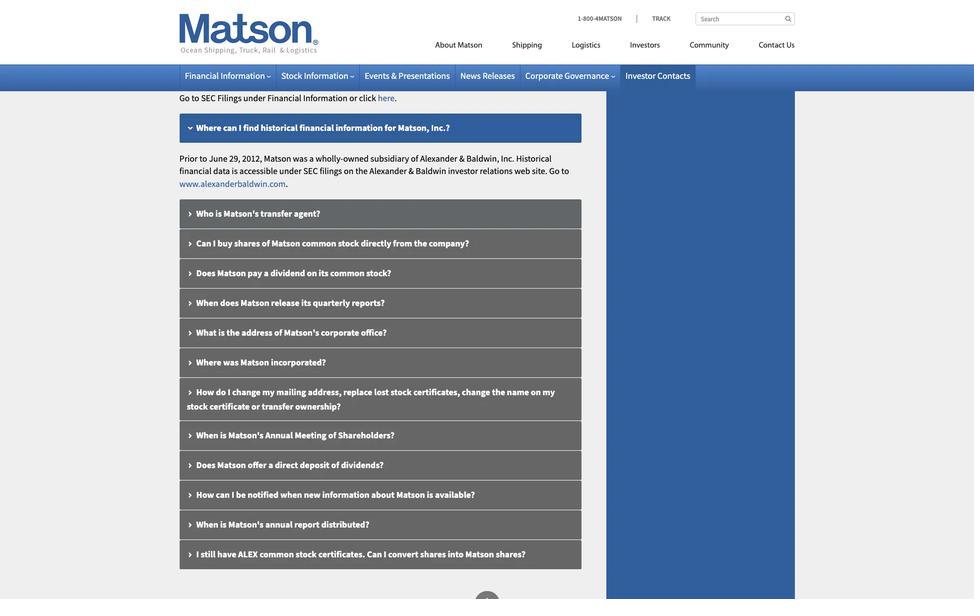 Task type: describe. For each thing, give the bounding box(es) containing it.
can i buy shares of matson common stock directly from the company? tab
[[179, 229, 582, 259]]

2,
[[507, 19, 514, 31]]

1 change from the left
[[232, 387, 261, 398]]

certificates.
[[319, 549, 365, 561]]

contact
[[759, 42, 785, 50]]

inc.?
[[431, 122, 450, 133]]

is left available?
[[427, 490, 433, 501]]

web
[[515, 166, 530, 177]]

where for where can i find matson's filings with the securities and exchange commission (sec)?
[[196, 62, 221, 73]]

direct
[[275, 460, 298, 471]]

2012,
[[242, 153, 262, 164]]

deposit
[[300, 460, 330, 471]]

shares inside tab
[[420, 549, 446, 561]]

when
[[280, 490, 302, 501]]

on inside prior to june 29, 2012, matson was a wholly-owned subsidiary of alexander & baldwin, inc. historical financial data is accessible under sec filings on the alexander & baldwin investor relations web site. go to www.alexanderbaldwin.com .
[[344, 166, 354, 177]]

1-
[[578, 14, 584, 23]]

alex
[[238, 549, 258, 561]]

how can i be notified when new information about matson is available?
[[196, 490, 475, 501]]

back to top image
[[475, 592, 500, 600]]

logistics link
[[557, 37, 616, 57]]

matson inside top menu navigation
[[458, 42, 483, 50]]

of inside prior to june 29, 2012, matson was a wholly-owned subsidiary of alexander & baldwin, inc. historical financial data is accessible under sec filings on the alexander & baldwin investor relations web site. go to www.alexanderbaldwin.com .
[[411, 153, 419, 164]]

when for when is matson's annual report distributed?
[[196, 519, 218, 531]]

continue
[[418, 6, 451, 18]]

14
[[312, 19, 321, 31]]

find for matson's
[[243, 62, 259, 73]]

when is matson's annual meeting of shareholders?
[[196, 430, 395, 441]]

where can i find matson's filings with the securities and exchange commission (sec)?
[[196, 62, 531, 73]]

where for where can i find historical financial information for matson, inc.?
[[196, 122, 221, 133]]

financial inside where can i find matson's filings with the securities and exchange commission (sec)? "tab panel"
[[268, 92, 302, 104]]

2 horizontal spatial alexander
[[420, 153, 458, 164]]

2012.
[[516, 19, 536, 31]]

what
[[196, 327, 217, 339]]

news
[[461, 70, 481, 81]]

to right prior
[[200, 153, 207, 164]]

to left the trade
[[453, 6, 461, 18]]

name
[[507, 387, 529, 398]]

investor
[[626, 70, 656, 81]]

investors link
[[616, 37, 675, 57]]

does for does matson pay a dividend on its common stock?
[[196, 268, 216, 279]]

matson right does at left
[[241, 297, 269, 309]]

can i buy shares of matson common stock directly from the company?
[[196, 238, 469, 249]]

annual
[[265, 519, 293, 531]]

2 vertical spatial information
[[322, 490, 370, 501]]

the inside prior to june 29, 2012, matson was a wholly-owned subsidiary of alexander & baldwin, inc. historical financial data is accessible under sec filings on the alexander & baldwin investor relations web site. go to www.alexanderbaldwin.com .
[[356, 166, 368, 177]]

1 my from the left
[[262, 387, 275, 398]]

nyse
[[509, 6, 529, 18]]

where can i find historical financial information for matson, inc.? tab panel
[[179, 152, 582, 191]]

i still have alex common stock certificates.  can i convert shares into matson shares?
[[196, 549, 526, 561]]

inc.
[[501, 153, 515, 164]]

stock left certificate
[[187, 401, 208, 413]]

track link
[[637, 14, 671, 23]]

matson up "dividend"
[[272, 238, 300, 249]]

transfer inside how do i change my mailing address, replace lost stock certificates, change the name on my stock certificate or transfer ownership?
[[262, 401, 294, 413]]

top menu navigation
[[391, 37, 795, 57]]

investor contacts link
[[626, 70, 691, 81]]

baldwin inside prior to june 29, 2012, matson was a wholly-owned subsidiary of alexander & baldwin, inc. historical financial data is accessible under sec filings on the alexander & baldwin investor relations web site. go to www.alexanderbaldwin.com .
[[416, 166, 446, 177]]

can for notified
[[216, 490, 230, 501]]

2 my from the left
[[543, 387, 555, 398]]

(sec)?
[[506, 62, 531, 73]]

separation,
[[251, 6, 293, 18]]

i left be
[[232, 490, 234, 501]]

meeting
[[295, 430, 327, 441]]

1 vertical spatial and
[[407, 19, 422, 31]]

have
[[217, 549, 236, 561]]

us
[[787, 42, 795, 50]]

stock?
[[367, 268, 391, 279]]

matson inside prior to june 29, 2012, matson was a wholly-owned subsidiary of alexander & baldwin, inc. historical financial data is accessible under sec filings on the alexander & baldwin investor relations web site. go to www.alexanderbaldwin.com .
[[264, 153, 291, 164]]

release
[[271, 297, 300, 309]]

a for dividend
[[264, 268, 269, 279]]

corporate governance link
[[526, 70, 615, 81]]

through
[[323, 19, 353, 31]]

here link
[[378, 92, 395, 104]]

was inside tab
[[223, 357, 239, 368]]

can inside tab
[[367, 549, 382, 561]]

under inside in accordance with separation, shares of alexander and baldwin continue to trade on the nyse under the ticker symbol "alex: wi" from june 14 through june 29, 2012 and "alex" beginning july 2, 2012. for more information about alex, go to
[[531, 6, 553, 18]]

is for who is matson's transfer agent?
[[215, 208, 222, 219]]

certificate
[[210, 401, 250, 413]]

about inside tab
[[371, 490, 395, 501]]

matson's inside "tab"
[[284, 327, 319, 339]]

to right go
[[283, 32, 291, 43]]

Search search field
[[696, 12, 795, 25]]

what is the address of matson's corporate office?
[[196, 327, 387, 339]]

shareholders?
[[338, 430, 395, 441]]

to right site.
[[562, 166, 569, 177]]

contact us
[[759, 42, 795, 50]]

matson down address
[[241, 357, 269, 368]]

stock right lost
[[391, 387, 412, 398]]

2 horizontal spatial &
[[459, 153, 465, 164]]

1-800-4matson link
[[578, 14, 637, 23]]

alexander inside in accordance with separation, shares of alexander and baldwin continue to trade on the nyse under the ticker symbol "alex: wi" from june 14 through june 29, 2012 and "alex" beginning july 2, 2012. for more information about alex, go to
[[330, 6, 368, 18]]

where was matson incorporated?
[[196, 357, 326, 368]]

stock down report
[[296, 549, 317, 561]]

filings
[[218, 92, 242, 104]]

matson's for transfer
[[224, 208, 259, 219]]

lost
[[374, 387, 389, 398]]

was inside prior to june 29, 2012, matson was a wholly-owned subsidiary of alexander & baldwin, inc. historical financial data is accessible under sec filings on the alexander & baldwin investor relations web site. go to www.alexanderbaldwin.com .
[[293, 153, 308, 164]]

offer
[[248, 460, 267, 471]]

0 vertical spatial financial
[[185, 70, 219, 81]]

1 vertical spatial common
[[330, 268, 365, 279]]

office?
[[361, 327, 387, 339]]

the up july at the right of the page
[[495, 6, 508, 18]]

is inside prior to june 29, 2012, matson was a wholly-owned subsidiary of alexander & baldwin, inc. historical financial data is accessible under sec filings on the alexander & baldwin investor relations web site. go to www.alexanderbaldwin.com .
[[232, 166, 238, 177]]

prior to june 29, 2012, matson was a wholly-owned subsidiary of alexander & baldwin, inc. historical financial data is accessible under sec filings on the alexander & baldwin investor relations web site. go to www.alexanderbaldwin.com .
[[179, 153, 569, 190]]

of inside "tab"
[[274, 327, 282, 339]]

i down the filings
[[239, 122, 242, 133]]

baldwin,
[[467, 153, 499, 164]]

2 vertical spatial common
[[260, 549, 294, 561]]

baldwin inside in accordance with separation, shares of alexander and baldwin continue to trade on the nyse under the ticker symbol "alex: wi" from june 14 through june 29, 2012 and "alex" beginning july 2, 2012. for more information about alex, go to
[[386, 6, 416, 18]]

matson's for annual
[[228, 430, 264, 441]]

for
[[538, 19, 550, 31]]

or inside where can i find matson's filings with the securities and exchange commission (sec)? "tab panel"
[[350, 92, 357, 104]]

the left securities
[[344, 62, 357, 73]]

certificates,
[[414, 387, 460, 398]]

who is matson's transfer agent?
[[196, 208, 320, 219]]

address
[[242, 327, 273, 339]]

owned
[[343, 153, 369, 164]]

shares?
[[496, 549, 526, 561]]

of inside tab
[[262, 238, 270, 249]]

trade
[[462, 6, 482, 18]]

how do i change my mailing address, replace lost stock certificates, change the name on my stock certificate or transfer ownership?
[[187, 387, 555, 413]]

filings inside prior to june 29, 2012, matson was a wholly-owned subsidiary of alexander & baldwin, inc. historical financial data is accessible under sec filings on the alexander & baldwin investor relations web site. go to www.alexanderbaldwin.com .
[[320, 166, 342, 177]]

news releases link
[[461, 70, 515, 81]]

29, inside in accordance with separation, shares of alexander and baldwin continue to trade on the nyse under the ticker symbol "alex: wi" from june 14 through june 29, 2012 and "alex" beginning july 2, 2012. for more information about alex, go to
[[375, 19, 386, 31]]

0 vertical spatial and
[[370, 6, 384, 18]]

find for historical
[[243, 122, 259, 133]]

www.alexanderbaldwin.com inside prior to june 29, 2012, matson was a wholly-owned subsidiary of alexander & baldwin, inc. historical financial data is accessible under sec filings on the alexander & baldwin investor relations web site. go to www.alexanderbaldwin.com .
[[179, 178, 286, 190]]

a inside prior to june 29, 2012, matson was a wholly-owned subsidiary of alexander & baldwin, inc. historical financial data is accessible under sec filings on the alexander & baldwin investor relations web site. go to www.alexanderbaldwin.com .
[[309, 153, 314, 164]]

subsidiary
[[371, 153, 409, 164]]

www.alexanderbaldwin.com link for prior to june 29, 2012, matson was a wholly-owned subsidiary of alexander & baldwin, inc. historical financial data is accessible under sec filings on the alexander & baldwin investor relations web site. go to
[[179, 178, 286, 190]]

when for when does matson release its quarterly reports?
[[196, 297, 218, 309]]

stock
[[282, 70, 302, 81]]

reports?
[[352, 297, 385, 309]]

when is matson's annual meeting of shareholders? tab
[[179, 422, 582, 451]]

financial information link
[[185, 70, 271, 81]]

pay
[[248, 268, 262, 279]]

community link
[[675, 37, 744, 57]]

still
[[201, 549, 216, 561]]

financial inside prior to june 29, 2012, matson was a wholly-owned subsidiary of alexander & baldwin, inc. historical financial data is accessible under sec filings on the alexander & baldwin investor relations web site. go to www.alexanderbaldwin.com .
[[179, 166, 212, 177]]

from inside 'can i buy shares of matson common stock directly from the company?' tab
[[393, 238, 412, 249]]

can inside tab
[[196, 238, 211, 249]]

investor
[[448, 166, 478, 177]]

exchange
[[417, 62, 454, 73]]

corporate
[[321, 327, 359, 339]]

when for when is matson's annual meeting of shareholders?
[[196, 430, 218, 441]]

click
[[359, 92, 376, 104]]

information inside where can i find matson's filings with the securities and exchange commission (sec)? "tab panel"
[[303, 92, 348, 104]]

shares inside in accordance with separation, shares of alexander and baldwin continue to trade on the nyse under the ticker symbol "alex: wi" from june 14 through june 29, 2012 and "alex" beginning july 2, 2012. for more information about alex, go to
[[295, 6, 319, 18]]

incorporated?
[[271, 357, 326, 368]]

who
[[196, 208, 214, 219]]

when does matson release its quarterly reports? tab
[[179, 289, 582, 319]]

financial inside where can i find historical financial information for matson, inc.? tab
[[300, 122, 334, 133]]

go inside where can i find matson's filings with the securities and exchange commission (sec)? "tab panel"
[[179, 92, 190, 104]]



Task type: vqa. For each thing, say whether or not it's contained in the screenshot.
"out"
no



Task type: locate. For each thing, give the bounding box(es) containing it.
events
[[365, 70, 390, 81]]

does the common stock of matson's predecessor, alexander & baldwin, have any value? tab panel
[[179, 6, 582, 44]]

1 horizontal spatial alexander
[[370, 166, 407, 177]]

when down certificate
[[196, 430, 218, 441]]

0 horizontal spatial sec
[[201, 92, 216, 104]]

was left wholly-
[[293, 153, 308, 164]]

1 vertical spatial financial
[[268, 92, 302, 104]]

where down the what
[[196, 357, 221, 368]]

alexander down subsidiary
[[370, 166, 407, 177]]

or
[[350, 92, 357, 104], [252, 401, 260, 413]]

i up the filings
[[239, 62, 242, 73]]

0 horizontal spatial .
[[286, 178, 288, 190]]

information
[[221, 70, 265, 81], [304, 70, 349, 81], [303, 92, 348, 104]]

1 horizontal spatial with
[[324, 62, 342, 73]]

baldwin left 'investor'
[[416, 166, 446, 177]]

governance
[[565, 70, 609, 81]]

matson's up buy
[[224, 208, 259, 219]]

1 vertical spatial baldwin
[[416, 166, 446, 177]]

information for stock information
[[304, 70, 349, 81]]

1 vertical spatial does
[[196, 460, 216, 471]]

0 vertical spatial transfer
[[261, 208, 292, 219]]

matson's for annual
[[228, 519, 264, 531]]

. up who is matson's transfer agent?
[[286, 178, 288, 190]]

and inside tab
[[400, 62, 415, 73]]

quarterly
[[313, 297, 350, 309]]

go inside prior to june 29, 2012, matson was a wholly-owned subsidiary of alexander & baldwin, inc. historical financial data is accessible under sec filings on the alexander & baldwin investor relations web site. go to www.alexanderbaldwin.com .
[[550, 166, 560, 177]]

i right do
[[228, 387, 231, 398]]

information for financial information
[[221, 70, 265, 81]]

of right 'meeting'
[[328, 430, 336, 441]]

replace
[[344, 387, 373, 398]]

1 horizontal spatial sec
[[303, 166, 318, 177]]

0 vertical spatial about
[[226, 32, 248, 43]]

. inside where can i find matson's filings with the securities and exchange commission (sec)? "tab panel"
[[395, 92, 397, 104]]

go left the filings
[[179, 92, 190, 104]]

on down owned
[[344, 166, 354, 177]]

alex,
[[250, 32, 270, 43]]

what is the address of matson's corporate office? tab
[[179, 319, 582, 348]]

how for do
[[196, 387, 214, 398]]

. inside prior to june 29, 2012, matson was a wholly-owned subsidiary of alexander & baldwin, inc. historical financial data is accessible under sec filings on the alexander & baldwin investor relations web site. go to www.alexanderbaldwin.com .
[[286, 178, 288, 190]]

matson left the pay at the left top of page
[[217, 268, 246, 279]]

is right data
[[232, 166, 238, 177]]

2 vertical spatial &
[[409, 166, 414, 177]]

0 horizontal spatial change
[[232, 387, 261, 398]]

0 vertical spatial its
[[319, 268, 329, 279]]

www.alexanderbaldwin.com link inside where can i find historical financial information for matson, inc.? tab panel
[[179, 178, 286, 190]]

historical
[[516, 153, 552, 164]]

29,
[[375, 19, 386, 31], [229, 153, 240, 164]]

information up distributed?
[[322, 490, 370, 501]]

investors
[[631, 42, 660, 50]]

1 horizontal spatial from
[[393, 238, 412, 249]]

stock
[[338, 238, 359, 249], [391, 387, 412, 398], [187, 401, 208, 413], [296, 549, 317, 561]]

under inside prior to june 29, 2012, matson was a wholly-owned subsidiary of alexander & baldwin, inc. historical financial data is accessible under sec filings on the alexander & baldwin investor relations web site. go to www.alexanderbaldwin.com .
[[279, 166, 302, 177]]

does matson offer a direct deposit of dividends?
[[196, 460, 384, 471]]

how inside how do i change my mailing address, replace lost stock certificates, change the name on my stock certificate or transfer ownership?
[[196, 387, 214, 398]]

filings inside tab
[[298, 62, 322, 73]]

1 vertical spatial can
[[223, 122, 237, 133]]

www.alexanderbaldwin.com down through
[[293, 32, 399, 43]]

www.alexanderbaldwin.com down data
[[179, 178, 286, 190]]

with inside in accordance with separation, shares of alexander and baldwin continue to trade on the nyse under the ticker symbol "alex: wi" from june 14 through june 29, 2012 and "alex" beginning july 2, 2012. for more information about alex, go to
[[233, 6, 250, 18]]

when inside when is matson's annual meeting of shareholders? tab
[[196, 430, 218, 441]]

& down subsidiary
[[409, 166, 414, 177]]

for
[[385, 122, 396, 133]]

& up 'investor'
[[459, 153, 465, 164]]

1 vertical spatial shares
[[234, 238, 260, 249]]

3 when from the top
[[196, 519, 218, 531]]

1 does from the top
[[196, 268, 216, 279]]

from inside in accordance with separation, shares of alexander and baldwin continue to trade on the nyse under the ticker symbol "alex: wi" from june 14 through june 29, 2012 and "alex" beginning july 2, 2012. for more information about alex, go to
[[272, 19, 290, 31]]

29, inside prior to june 29, 2012, matson was a wholly-owned subsidiary of alexander & baldwin, inc. historical financial data is accessible under sec filings on the alexander & baldwin investor relations web site. go to www.alexanderbaldwin.com .
[[229, 153, 240, 164]]

matson left offer
[[217, 460, 246, 471]]

under right the filings
[[244, 92, 266, 104]]

news releases
[[461, 70, 515, 81]]

matson's
[[261, 62, 296, 73], [224, 208, 259, 219], [284, 327, 319, 339], [228, 430, 264, 441], [228, 519, 264, 531]]

commission
[[456, 62, 504, 73]]

www.alexanderbaldwin.com link inside does the common stock of matson's predecessor, alexander & baldwin, have any value? 'tab panel'
[[293, 32, 399, 43]]

convert
[[388, 549, 419, 561]]

shipping
[[512, 42, 542, 50]]

does
[[196, 268, 216, 279], [196, 460, 216, 471]]

how left be
[[196, 490, 214, 501]]

the inside tab
[[414, 238, 427, 249]]

2 vertical spatial when
[[196, 519, 218, 531]]

is for when is matson's annual report distributed?
[[220, 519, 227, 531]]

1 horizontal spatial .
[[395, 92, 397, 104]]

where can i find historical financial information for matson, inc.? tab
[[179, 114, 582, 143]]

do
[[216, 387, 226, 398]]

0 vertical spatial can
[[223, 62, 237, 73]]

on right "dividend"
[[307, 268, 317, 279]]

find left historical
[[243, 122, 259, 133]]

1 horizontal spatial about
[[371, 490, 395, 501]]

0 horizontal spatial its
[[301, 297, 311, 309]]

distributed?
[[321, 519, 370, 531]]

2 horizontal spatial june
[[355, 19, 373, 31]]

under
[[531, 6, 553, 18], [244, 92, 266, 104], [279, 166, 302, 177]]

from up go
[[272, 19, 290, 31]]

is for when is matson's annual meeting of shareholders?
[[220, 430, 227, 441]]

is up the have
[[220, 519, 227, 531]]

2012
[[388, 19, 406, 31]]

information up the filings
[[221, 70, 265, 81]]

2 vertical spatial and
[[400, 62, 415, 73]]

the down owned
[[356, 166, 368, 177]]

search image
[[786, 15, 792, 22]]

2 vertical spatial can
[[216, 490, 230, 501]]

the inside how do i change my mailing address, replace lost stock certificates, change the name on my stock certificate or transfer ownership?
[[492, 387, 505, 398]]

1 horizontal spatial my
[[543, 387, 555, 398]]

shares inside tab
[[234, 238, 260, 249]]

2 horizontal spatial under
[[531, 6, 553, 18]]

1 horizontal spatial www.alexanderbaldwin.com
[[293, 32, 399, 43]]

how do i change my mailing address, replace lost stock certificates, change the name on my stock certificate or transfer ownership? tab
[[179, 378, 582, 422]]

0 horizontal spatial can
[[196, 238, 211, 249]]

www.alexanderbaldwin.com inside does the common stock of matson's predecessor, alexander & baldwin, have any value? 'tab panel'
[[293, 32, 399, 43]]

can up the filings
[[223, 62, 237, 73]]

when is matson's annual report distributed? tab
[[179, 511, 582, 541]]

1 vertical spatial information
[[336, 122, 383, 133]]

where down the filings
[[196, 122, 221, 133]]

0 horizontal spatial financial
[[185, 70, 219, 81]]

matson down does matson offer a direct deposit of dividends? tab
[[397, 490, 425, 501]]

transfer down mailing
[[262, 401, 294, 413]]

go
[[272, 32, 281, 43]]

stock information link
[[282, 70, 354, 81]]

my left mailing
[[262, 387, 275, 398]]

of right subsidiary
[[411, 153, 419, 164]]

0 vertical spatial does
[[196, 268, 216, 279]]

1 how from the top
[[196, 387, 214, 398]]

where inside tab
[[196, 357, 221, 368]]

sec inside prior to june 29, 2012, matson was a wholly-owned subsidiary of alexander & baldwin, inc. historical financial data is accessible under sec filings on the alexander & baldwin investor relations web site. go to www.alexanderbaldwin.com .
[[303, 166, 318, 177]]

can down the filings
[[223, 122, 237, 133]]

common inside tab
[[302, 238, 336, 249]]

1 vertical spatial or
[[252, 401, 260, 413]]

www.alexanderbaldwin.com link for in accordance with separation, shares of alexander and baldwin continue to trade on the nyse under the ticker symbol "alex: wi" from june 14 through june 29, 2012 and "alex" beginning july 2, 2012. for more information about alex, go to
[[293, 32, 399, 43]]

contacts
[[658, 70, 691, 81]]

does for does matson offer a direct deposit of dividends?
[[196, 460, 216, 471]]

i inside how do i change my mailing address, replace lost stock certificates, change the name on my stock certificate or transfer ownership?
[[228, 387, 231, 398]]

in
[[179, 6, 187, 18]]

does matson pay a dividend on its common stock?
[[196, 268, 391, 279]]

0 vertical spatial find
[[243, 62, 259, 73]]

1 vertical spatial .
[[286, 178, 288, 190]]

1 horizontal spatial change
[[462, 387, 490, 398]]

information down ticker
[[179, 32, 224, 43]]

of down who is matson's transfer agent?
[[262, 238, 270, 249]]

0 vertical spatial shares
[[295, 6, 319, 18]]

2 how from the top
[[196, 490, 214, 501]]

information inside in accordance with separation, shares of alexander and baldwin continue to trade on the nyse under the ticker symbol "alex: wi" from june 14 through june 29, 2012 and "alex" beginning july 2, 2012. for more information about alex, go to
[[179, 32, 224, 43]]

of inside in accordance with separation, shares of alexander and baldwin continue to trade on the nyse under the ticker symbol "alex: wi" from june 14 through june 29, 2012 and "alex" beginning july 2, 2012. for more information about alex, go to
[[321, 6, 329, 18]]

0 horizontal spatial or
[[252, 401, 260, 413]]

information right stock
[[304, 70, 349, 81]]

2 find from the top
[[243, 122, 259, 133]]

3 where from the top
[[196, 357, 221, 368]]

1 vertical spatial &
[[459, 153, 465, 164]]

common down agent? at the left of page
[[302, 238, 336, 249]]

i inside tab
[[213, 238, 216, 249]]

financial up wholly-
[[300, 122, 334, 133]]

1 when from the top
[[196, 297, 218, 309]]

does
[[220, 297, 239, 309]]

where can i find matson's filings with the securities and exchange commission (sec)? tab
[[179, 53, 582, 83]]

prior
[[179, 153, 198, 164]]

2 horizontal spatial shares
[[420, 549, 446, 561]]

community
[[690, 42, 729, 50]]

can for matson's
[[223, 62, 237, 73]]

2 vertical spatial alexander
[[370, 166, 407, 177]]

address,
[[308, 387, 342, 398]]

change up certificate
[[232, 387, 261, 398]]

where for where was matson incorporated?
[[196, 357, 221, 368]]

i still have alex common stock certificates.  can i convert shares into matson shares? tab
[[179, 541, 582, 571]]

when left does at left
[[196, 297, 218, 309]]

1 horizontal spatial www.alexanderbaldwin.com link
[[293, 32, 399, 43]]

0 horizontal spatial shares
[[234, 238, 260, 249]]

0 horizontal spatial www.alexanderbaldwin.com
[[179, 178, 286, 190]]

financial down stock
[[268, 92, 302, 104]]

the left company?
[[414, 238, 427, 249]]

about down does matson offer a direct deposit of dividends? tab
[[371, 490, 395, 501]]

ticker
[[179, 19, 201, 31]]

0 horizontal spatial financial
[[179, 166, 212, 177]]

1 vertical spatial 29,
[[229, 153, 240, 164]]

0 horizontal spatial &
[[391, 70, 397, 81]]

directly
[[361, 238, 391, 249]]

2 change from the left
[[462, 387, 490, 398]]

agent?
[[294, 208, 320, 219]]

1 vertical spatial go
[[550, 166, 560, 177]]

None search field
[[696, 12, 795, 25]]

0 horizontal spatial from
[[272, 19, 290, 31]]

information
[[179, 32, 224, 43], [336, 122, 383, 133], [322, 490, 370, 501]]

is inside "tab"
[[218, 327, 225, 339]]

about matson link
[[421, 37, 498, 57]]

was
[[293, 153, 308, 164], [223, 357, 239, 368]]

sec inside "tab panel"
[[201, 92, 216, 104]]

about down "alex: on the left top
[[226, 32, 248, 43]]

0 horizontal spatial with
[[233, 6, 250, 18]]

is right the what
[[218, 327, 225, 339]]

1 horizontal spatial june
[[292, 19, 310, 31]]

shares up 14
[[295, 6, 319, 18]]

available?
[[435, 490, 475, 501]]

stock information
[[282, 70, 349, 81]]

beginning
[[451, 19, 488, 31]]

with up "alex: on the left top
[[233, 6, 250, 18]]

where can i find matson's filings with the securities and exchange commission (sec)? tab panel
[[179, 92, 582, 105]]

how for can
[[196, 490, 214, 501]]

0 vertical spatial alexander
[[330, 6, 368, 18]]

a for direct
[[269, 460, 273, 471]]

sec down wholly-
[[303, 166, 318, 177]]

dividend
[[271, 268, 305, 279]]

when inside 'when does matson release its quarterly reports?' tab
[[196, 297, 218, 309]]

under inside where can i find matson's filings with the securities and exchange commission (sec)? "tab panel"
[[244, 92, 266, 104]]

0 vertical spatial &
[[391, 70, 397, 81]]

0 vertical spatial www.alexanderbaldwin.com
[[293, 32, 399, 43]]

july
[[490, 19, 506, 31]]

with inside tab
[[324, 62, 342, 73]]

matson's down go
[[261, 62, 296, 73]]

1 vertical spatial where
[[196, 122, 221, 133]]

1 vertical spatial transfer
[[262, 401, 294, 413]]

2 vertical spatial under
[[279, 166, 302, 177]]

on up july at the right of the page
[[484, 6, 494, 18]]

matson's up alex
[[228, 519, 264, 531]]

1 vertical spatial when
[[196, 430, 218, 441]]

2 vertical spatial a
[[269, 460, 273, 471]]

shares right buy
[[234, 238, 260, 249]]

relations
[[480, 166, 513, 177]]

1 horizontal spatial its
[[319, 268, 329, 279]]

i left convert
[[384, 549, 387, 561]]

from
[[272, 19, 290, 31], [393, 238, 412, 249]]

find down the alex,
[[243, 62, 259, 73]]

0 horizontal spatial was
[[223, 357, 239, 368]]

can
[[223, 62, 237, 73], [223, 122, 237, 133], [216, 490, 230, 501]]

common left the stock?
[[330, 268, 365, 279]]

of right deposit
[[331, 460, 339, 471]]

is for what is the address of matson's corporate office?
[[218, 327, 225, 339]]

baldwin
[[386, 6, 416, 18], [416, 166, 446, 177]]

matson,
[[398, 122, 429, 133]]

www.alexanderbaldwin.com link down data
[[179, 178, 286, 190]]

how can i be notified when new information about matson is available? tab
[[179, 481, 582, 511]]

contact us link
[[744, 37, 795, 57]]

matson's up "incorporated?"
[[284, 327, 319, 339]]

0 horizontal spatial www.alexanderbaldwin.com link
[[179, 178, 286, 190]]

wi"
[[257, 19, 271, 31]]

presentations
[[399, 70, 450, 81]]

29, left 2012,
[[229, 153, 240, 164]]

2 when from the top
[[196, 430, 218, 441]]

report
[[294, 519, 320, 531]]

0 vertical spatial a
[[309, 153, 314, 164]]

shipping link
[[498, 37, 557, 57]]

june inside prior to june 29, 2012, matson was a wholly-owned subsidiary of alexander & baldwin, inc. historical financial data is accessible under sec filings on the alexander & baldwin investor relations web site. go to www.alexanderbaldwin.com .
[[209, 153, 228, 164]]

0 vertical spatial filings
[[298, 62, 322, 73]]

can left be
[[216, 490, 230, 501]]

2 vertical spatial where
[[196, 357, 221, 368]]

accordance
[[188, 6, 231, 18]]

site.
[[532, 166, 548, 177]]

matson up the accessible
[[264, 153, 291, 164]]

0 horizontal spatial go
[[179, 92, 190, 104]]

investor contacts
[[626, 70, 691, 81]]

1 vertical spatial its
[[301, 297, 311, 309]]

mailing
[[277, 387, 306, 398]]

where up the filings
[[196, 62, 221, 73]]

0 vertical spatial or
[[350, 92, 357, 104]]

.
[[395, 92, 397, 104], [286, 178, 288, 190]]

0 horizontal spatial 29,
[[229, 153, 240, 164]]

1 horizontal spatial shares
[[295, 6, 319, 18]]

how left do
[[196, 387, 214, 398]]

does matson offer a direct deposit of dividends? tab
[[179, 451, 582, 481]]

the inside "tab"
[[227, 327, 240, 339]]

1 horizontal spatial financial
[[268, 92, 302, 104]]

corporate governance
[[526, 70, 609, 81]]

into
[[448, 549, 464, 561]]

my right name
[[543, 387, 555, 398]]

0 vertical spatial under
[[531, 6, 553, 18]]

2 where from the top
[[196, 122, 221, 133]]

when inside when is matson's annual report distributed? tab
[[196, 519, 218, 531]]

1 vertical spatial under
[[244, 92, 266, 104]]

1 vertical spatial was
[[223, 357, 239, 368]]

shares left into
[[420, 549, 446, 561]]

i left still
[[196, 549, 199, 561]]

about
[[435, 42, 456, 50]]

to
[[453, 6, 461, 18], [283, 32, 291, 43], [192, 92, 199, 104], [200, 153, 207, 164], [562, 166, 569, 177]]

1 vertical spatial about
[[371, 490, 395, 501]]

0 vertical spatial with
[[233, 6, 250, 18]]

1 vertical spatial www.alexanderbaldwin.com
[[179, 178, 286, 190]]

sec left the filings
[[201, 92, 216, 104]]

who is matson's transfer agent? tab
[[179, 199, 582, 229]]

1 vertical spatial how
[[196, 490, 214, 501]]

1 horizontal spatial &
[[409, 166, 414, 177]]

where was matson incorporated? tab
[[179, 348, 582, 378]]

dividends?
[[341, 460, 384, 471]]

the up the more
[[555, 6, 567, 18]]

i
[[239, 62, 242, 73], [239, 122, 242, 133], [213, 238, 216, 249], [228, 387, 231, 398], [232, 490, 234, 501], [196, 549, 199, 561], [384, 549, 387, 561]]

be
[[236, 490, 246, 501]]

1 horizontal spatial under
[[279, 166, 302, 177]]

accessible
[[240, 166, 278, 177]]

0 vertical spatial .
[[395, 92, 397, 104]]

0 horizontal spatial my
[[262, 387, 275, 398]]

change right certificates, at the bottom left of the page
[[462, 387, 490, 398]]

filings
[[298, 62, 322, 73], [320, 166, 342, 177]]

1 horizontal spatial was
[[293, 153, 308, 164]]

0 vertical spatial common
[[302, 238, 336, 249]]

corporate
[[526, 70, 563, 81]]

filings down wholly-
[[320, 166, 342, 177]]

on inside how do i change my mailing address, replace lost stock certificates, change the name on my stock certificate or transfer ownership?
[[531, 387, 541, 398]]

1 horizontal spatial can
[[367, 549, 382, 561]]

information down click
[[336, 122, 383, 133]]

1 horizontal spatial financial
[[300, 122, 334, 133]]

how
[[196, 387, 214, 398], [196, 490, 214, 501]]

1 find from the top
[[243, 62, 259, 73]]

financial information
[[185, 70, 265, 81]]

under up 'for'
[[531, 6, 553, 18]]

to inside where can i find matson's filings with the securities and exchange commission (sec)? "tab panel"
[[192, 92, 199, 104]]

2 does from the top
[[196, 460, 216, 471]]

of right address
[[274, 327, 282, 339]]

data
[[213, 166, 230, 177]]

2 vertical spatial shares
[[420, 549, 446, 561]]

and
[[370, 6, 384, 18], [407, 19, 422, 31], [400, 62, 415, 73]]

financial up the filings
[[185, 70, 219, 81]]

june left 14
[[292, 19, 310, 31]]

a left wholly-
[[309, 153, 314, 164]]

about inside in accordance with separation, shares of alexander and baldwin continue to trade on the nyse under the ticker symbol "alex: wi" from june 14 through june 29, 2012 and "alex" beginning july 2, 2012. for more information about alex, go to
[[226, 32, 248, 43]]

under right the accessible
[[279, 166, 302, 177]]

0 vertical spatial go
[[179, 92, 190, 104]]

0 vertical spatial sec
[[201, 92, 216, 104]]

with right stock
[[324, 62, 342, 73]]

or inside how do i change my mailing address, replace lost stock certificates, change the name on my stock certificate or transfer ownership?
[[252, 401, 260, 413]]

matson right into
[[466, 549, 494, 561]]

of up through
[[321, 6, 329, 18]]

does matson pay a dividend on its common stock? tab
[[179, 259, 582, 289]]

the left address
[[227, 327, 240, 339]]

0 horizontal spatial alexander
[[330, 6, 368, 18]]

29, left 2012
[[375, 19, 386, 31]]

0 vertical spatial was
[[293, 153, 308, 164]]

1 horizontal spatial or
[[350, 92, 357, 104]]

1 horizontal spatial go
[[550, 166, 560, 177]]

go right site.
[[550, 166, 560, 177]]

stock inside tab
[[338, 238, 359, 249]]

more
[[552, 19, 571, 31]]

0 vertical spatial financial
[[300, 122, 334, 133]]

releases
[[483, 70, 515, 81]]

my
[[262, 387, 275, 398], [543, 387, 555, 398]]

on inside in accordance with separation, shares of alexander and baldwin continue to trade on the nyse under the ticker symbol "alex: wi" from june 14 through june 29, 2012 and "alex" beginning july 2, 2012. for more information about alex, go to
[[484, 6, 494, 18]]

stock left directly
[[338, 238, 359, 249]]

"alex"
[[424, 19, 449, 31]]

can for historical
[[223, 122, 237, 133]]

is
[[232, 166, 238, 177], [215, 208, 222, 219], [218, 327, 225, 339], [220, 430, 227, 441], [427, 490, 433, 501], [220, 519, 227, 531]]

1 where from the top
[[196, 62, 221, 73]]

find
[[243, 62, 259, 73], [243, 122, 259, 133]]

a right offer
[[269, 460, 273, 471]]

1 vertical spatial sec
[[303, 166, 318, 177]]

1 horizontal spatial 29,
[[375, 19, 386, 31]]

matson
[[458, 42, 483, 50], [264, 153, 291, 164], [272, 238, 300, 249], [217, 268, 246, 279], [241, 297, 269, 309], [241, 357, 269, 368], [217, 460, 246, 471], [397, 490, 425, 501], [466, 549, 494, 561]]

matson image
[[179, 14, 318, 55]]

june up data
[[209, 153, 228, 164]]

0 horizontal spatial about
[[226, 32, 248, 43]]

its right release
[[301, 297, 311, 309]]



